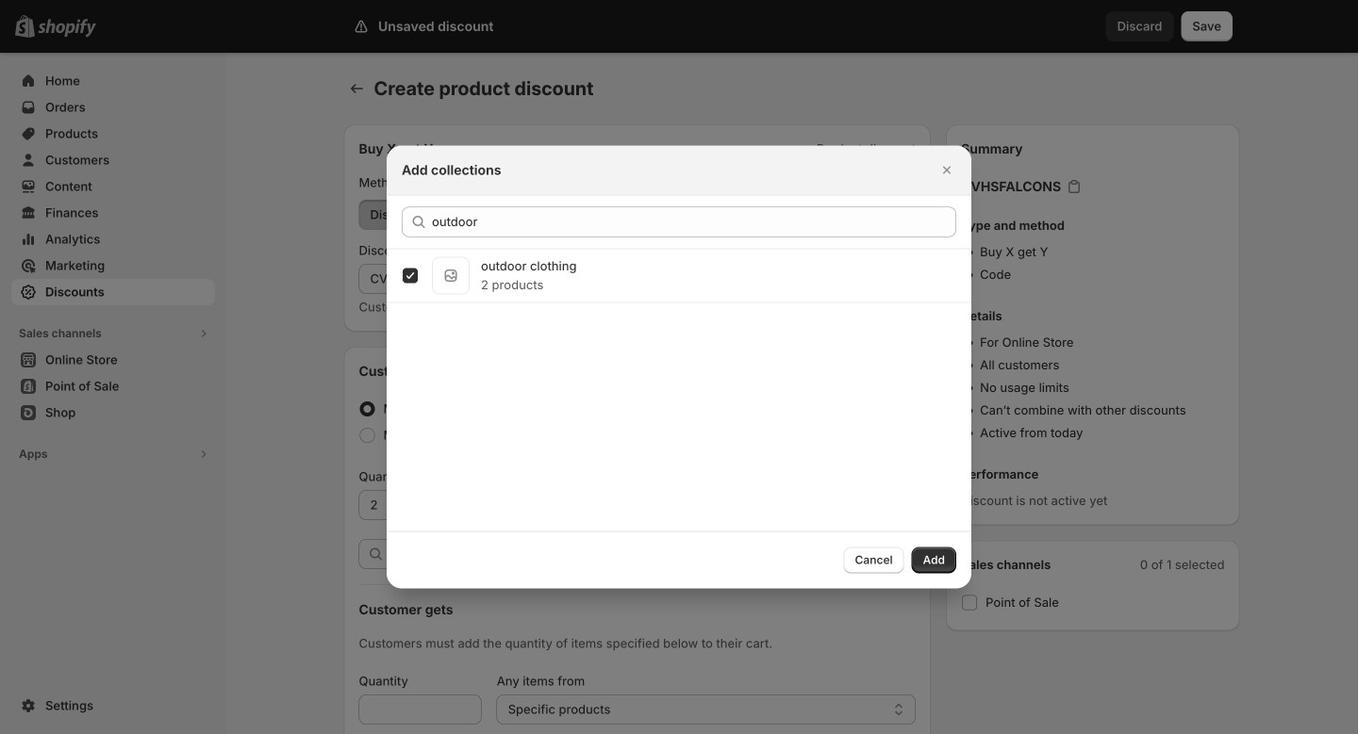 Task type: locate. For each thing, give the bounding box(es) containing it.
Search collections text field
[[432, 207, 956, 237]]

dialog
[[0, 146, 1358, 589]]

shopify image
[[38, 19, 96, 37]]



Task type: vqa. For each thing, say whether or not it's contained in the screenshot.
My Store image
no



